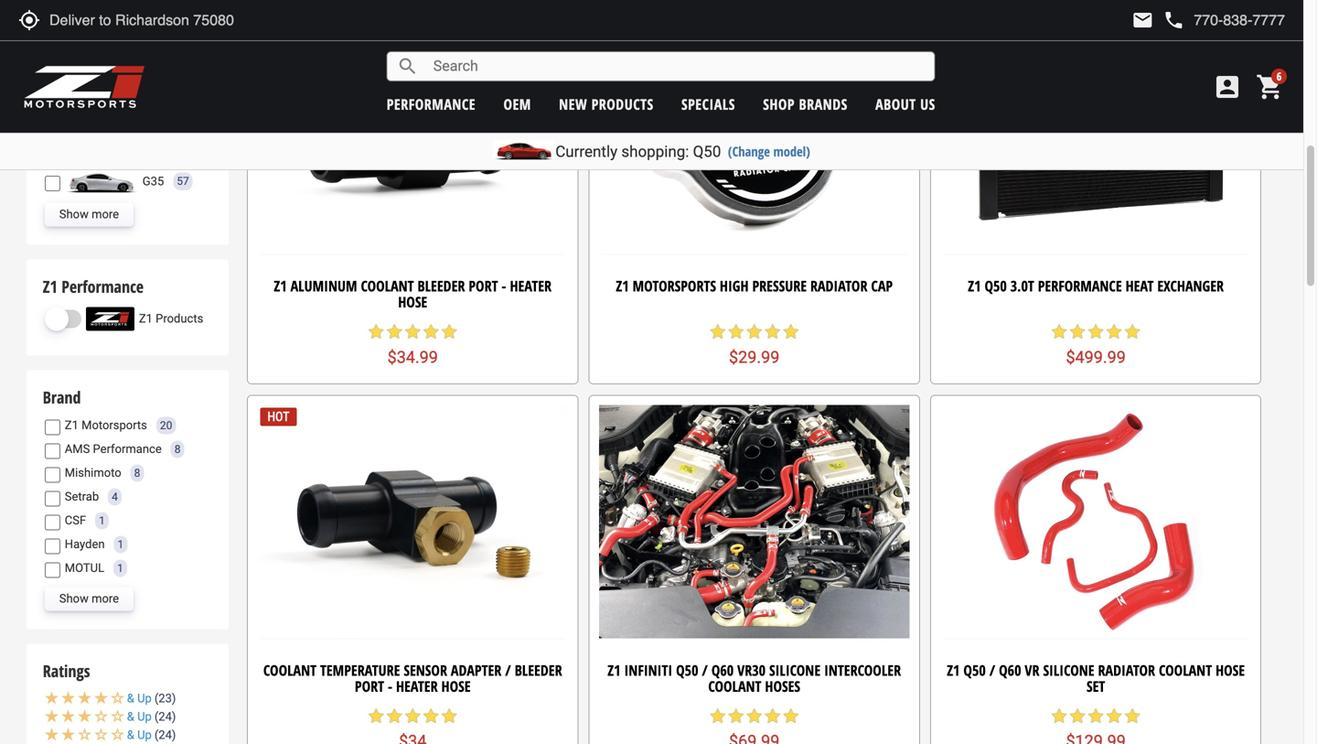 Task type: locate. For each thing, give the bounding box(es) containing it.
1 right the motul
[[117, 562, 123, 575]]

1 horizontal spatial hose
[[442, 676, 471, 696]]

0 vertical spatial show more button
[[45, 202, 134, 226]]

1 vertical spatial bleeder
[[515, 660, 562, 680]]

0 horizontal spatial hose
[[398, 292, 428, 312]]

1 show from the top
[[59, 207, 89, 221]]

z1 motorsports high pressure radiator cap
[[616, 276, 893, 295]]

/ inside "coolant temperature sensor adapter / bleeder port - heater hose"
[[505, 660, 511, 680]]

1 horizontal spatial port
[[469, 276, 498, 295]]

1 vertical spatial 8
[[134, 467, 140, 479]]

z1 aluminum coolant bleeder port - heater hose
[[274, 276, 552, 312]]

0 horizontal spatial star star star star star
[[367, 707, 459, 725]]

1 vertical spatial 1
[[118, 538, 124, 551]]

performance for ams performance
[[93, 442, 162, 456]]

silicone
[[770, 660, 821, 680], [1044, 660, 1095, 680]]

nissan 300zx z32 1990 1991 1992 1993 1994 1995 1996 vg30dett vg30de twin turbo non turbo z1 motorsports image
[[65, 113, 138, 137]]

1 right the hayden
[[118, 538, 124, 551]]

2 horizontal spatial star star star star star
[[1051, 707, 1142, 725]]

coolant inside z1 infiniti q50 / q60 vr30 silicone intercooler coolant hoses
[[709, 676, 762, 696]]

&
[[127, 692, 134, 705], [127, 710, 134, 724], [127, 728, 134, 742]]

z1
[[43, 275, 58, 298], [274, 276, 287, 295], [616, 276, 629, 295], [968, 276, 982, 295], [139, 312, 153, 325], [65, 418, 79, 432], [608, 660, 621, 680], [947, 660, 960, 680]]

q50
[[143, 61, 164, 75], [693, 142, 721, 161], [985, 276, 1007, 295], [676, 660, 699, 680], [964, 660, 986, 680]]

0 vertical spatial & up 24
[[127, 710, 172, 724]]

8 for ams performance
[[175, 443, 181, 456]]

1 vertical spatial -
[[388, 676, 393, 696]]

1 horizontal spatial radiator
[[1099, 660, 1156, 680]]

silicone right vr30
[[770, 660, 821, 680]]

star star star star star down z1 infiniti q50 / q60 vr30 silicone intercooler coolant hoses
[[709, 707, 800, 725]]

pressure
[[753, 276, 807, 295]]

1 & from the top
[[127, 692, 134, 705]]

show more button down infiniti g35 coupe sedan v35 v36 skyline 2003 2004 2005 2006 2007 2008 3.5l vq35de revup rev up vq35hr z1 motorsports image
[[45, 202, 134, 226]]

q50 right "infiniti"
[[676, 660, 699, 680]]

0 vertical spatial 24
[[159, 710, 172, 724]]

silicone inside z1 q50 / q60 vr silicone radiator coolant hose set
[[1044, 660, 1095, 680]]

/ right "adapter"
[[505, 660, 511, 680]]

24
[[159, 710, 172, 724], [159, 728, 172, 742]]

0 horizontal spatial q60
[[712, 660, 734, 680]]

2 & up 24 from the top
[[127, 728, 172, 742]]

motorsports up ams performance
[[82, 418, 147, 432]]

1 horizontal spatial bleeder
[[515, 660, 562, 680]]

1 & up 24 from the top
[[127, 710, 172, 724]]

mail
[[1132, 9, 1154, 31]]

2 / from the left
[[702, 660, 708, 680]]

q50 inside z1 infiniti q50 / q60 vr30 silicone intercooler coolant hoses
[[676, 660, 699, 680]]

2 more from the top
[[92, 592, 119, 605]]

more for brand
[[92, 592, 119, 605]]

1 vertical spatial & up 24
[[127, 728, 172, 742]]

show down the motul
[[59, 592, 89, 605]]

& up 24
[[127, 710, 172, 724], [127, 728, 172, 742]]

mail phone
[[1132, 9, 1185, 31]]

z1 inside z1 q50 / q60 vr silicone radiator coolant hose set
[[947, 660, 960, 680]]

0 horizontal spatial -
[[388, 676, 393, 696]]

0 vertical spatial more
[[92, 207, 119, 221]]

bleeder inside "coolant temperature sensor adapter / bleeder port - heater hose"
[[515, 660, 562, 680]]

8 for mishimoto
[[134, 467, 140, 479]]

1 show more from the top
[[59, 207, 119, 221]]

coolant left temperature
[[263, 660, 317, 680]]

show down infiniti g35 coupe sedan v35 v36 skyline 2003 2004 2005 2006 2007 2008 3.5l vq35de revup rev up vq35hr z1 motorsports image
[[59, 207, 89, 221]]

show more button for model
[[45, 202, 134, 226]]

bleeder up star star star star star $34.99
[[418, 276, 465, 295]]

0 horizontal spatial heater
[[396, 676, 438, 696]]

/
[[505, 660, 511, 680], [702, 660, 708, 680], [990, 660, 996, 680]]

1 show more button from the top
[[45, 202, 134, 226]]

oem link
[[504, 94, 532, 114]]

star
[[367, 323, 385, 341], [385, 323, 404, 341], [404, 323, 422, 341], [422, 323, 440, 341], [440, 323, 459, 341], [709, 323, 727, 341], [727, 323, 746, 341], [746, 323, 764, 341], [764, 323, 782, 341], [782, 323, 800, 341], [1051, 323, 1069, 341], [1069, 323, 1087, 341], [1087, 323, 1106, 341], [1106, 323, 1124, 341], [1124, 323, 1142, 341], [367, 707, 385, 725], [385, 707, 404, 725], [404, 707, 422, 725], [422, 707, 440, 725], [440, 707, 459, 725], [709, 707, 727, 725], [727, 707, 746, 725], [746, 707, 764, 725], [764, 707, 782, 725], [782, 707, 800, 725], [1051, 707, 1069, 725], [1069, 707, 1087, 725], [1087, 707, 1106, 725], [1106, 707, 1124, 725], [1124, 707, 1142, 725]]

0 vertical spatial motorsports
[[633, 276, 717, 295]]

mishimoto
[[65, 466, 121, 480]]

0 vertical spatial radiator
[[811, 276, 868, 295]]

1 right csf on the bottom
[[99, 514, 105, 527]]

q60 inside z1 q50 / q60 vr silicone radiator coolant hose set
[[999, 660, 1022, 680]]

0 vertical spatial -
[[502, 276, 507, 295]]

2 vertical spatial up
[[137, 728, 152, 742]]

1
[[99, 514, 105, 527], [118, 538, 124, 551], [117, 562, 123, 575]]

1 vertical spatial show more button
[[45, 587, 134, 611]]

2 vertical spatial 1
[[117, 562, 123, 575]]

2 show more button from the top
[[45, 587, 134, 611]]

1 horizontal spatial -
[[502, 276, 507, 295]]

$29.99
[[729, 348, 780, 367]]

about
[[876, 94, 917, 114]]

2 star star star star star from the left
[[709, 707, 800, 725]]

1 vertical spatial motorsports
[[82, 418, 147, 432]]

None checkbox
[[45, 90, 60, 106], [45, 443, 60, 459], [45, 491, 60, 506], [45, 562, 60, 578], [45, 90, 60, 106], [45, 443, 60, 459], [45, 491, 60, 506], [45, 562, 60, 578]]

1 horizontal spatial 8
[[175, 443, 181, 456]]

show more for model
[[59, 207, 119, 221]]

2 q60 from the left
[[999, 660, 1022, 680]]

show more down infiniti g35 coupe sedan v35 v36 skyline 2003 2004 2005 2006 2007 2008 3.5l vq35de revup rev up vq35hr z1 motorsports image
[[59, 207, 119, 221]]

1 24 from the top
[[159, 710, 172, 724]]

coolant right "aluminum"
[[361, 276, 414, 295]]

1 vertical spatial &
[[127, 710, 134, 724]]

0 horizontal spatial silicone
[[770, 660, 821, 680]]

show more for brand
[[59, 592, 119, 605]]

1 q60 from the left
[[712, 660, 734, 680]]

adapter
[[451, 660, 502, 680]]

1 vertical spatial 24
[[159, 728, 172, 742]]

show more button
[[45, 202, 134, 226], [45, 587, 134, 611]]

0 horizontal spatial motorsports
[[82, 418, 147, 432]]

q50 left vr
[[964, 660, 986, 680]]

2 24 from the top
[[159, 728, 172, 742]]

1 vertical spatial show
[[59, 592, 89, 605]]

1 vertical spatial show more
[[59, 592, 119, 605]]

2 show from the top
[[59, 592, 89, 605]]

star star star star star
[[367, 707, 459, 725], [709, 707, 800, 725], [1051, 707, 1142, 725]]

/ inside z1 infiniti q50 / q60 vr30 silicone intercooler coolant hoses
[[702, 660, 708, 680]]

2 show more from the top
[[59, 592, 119, 605]]

about us link
[[876, 94, 936, 114]]

1 up from the top
[[137, 692, 152, 705]]

1 horizontal spatial heater
[[510, 276, 552, 295]]

star star star star star $499.99
[[1051, 323, 1142, 367]]

1 horizontal spatial q60
[[999, 660, 1022, 680]]

1 vertical spatial up
[[137, 710, 152, 724]]

/ left vr30
[[702, 660, 708, 680]]

z1 for z1 q50 / q60 vr silicone radiator coolant hose set
[[947, 660, 960, 680]]

vr
[[1025, 660, 1040, 680]]

0 vertical spatial 8
[[175, 443, 181, 456]]

-
[[502, 276, 507, 295], [388, 676, 393, 696]]

2 & from the top
[[127, 710, 134, 724]]

1 horizontal spatial silicone
[[1044, 660, 1095, 680]]

star star star star star $34.99
[[367, 323, 459, 367]]

heater inside z1 aluminum coolant bleeder port - heater hose
[[510, 276, 552, 295]]

23
[[159, 692, 172, 705]]

(change
[[728, 142, 770, 160]]

1 silicone from the left
[[770, 660, 821, 680]]

3 & from the top
[[127, 728, 134, 742]]

0 vertical spatial bleeder
[[418, 276, 465, 295]]

coolant temperature sensor adapter / bleeder port - heater hose
[[263, 660, 562, 696]]

1 star star star star star from the left
[[367, 707, 459, 725]]

q60 left vr30
[[712, 660, 734, 680]]

z1 for z1 q50 3.0t performance heat exchanger
[[968, 276, 982, 295]]

1 horizontal spatial motorsports
[[633, 276, 717, 295]]

3 star star star star star from the left
[[1051, 707, 1142, 725]]

0 vertical spatial up
[[137, 692, 152, 705]]

account_box link
[[1209, 72, 1247, 102]]

z1 inside z1 infiniti q50 / q60 vr30 silicone intercooler coolant hoses
[[608, 660, 621, 680]]

8 down ams performance
[[134, 467, 140, 479]]

intercooler
[[825, 660, 901, 680]]

0 vertical spatial 1
[[99, 514, 105, 527]]

my_location
[[18, 9, 40, 31]]

port inside z1 aluminum coolant bleeder port - heater hose
[[469, 276, 498, 295]]

more down the motul
[[92, 592, 119, 605]]

coolant left hoses
[[709, 676, 762, 696]]

2 horizontal spatial /
[[990, 660, 996, 680]]

0 horizontal spatial /
[[505, 660, 511, 680]]

shopping:
[[622, 142, 689, 161]]

8 right ams performance
[[175, 443, 181, 456]]

z1 inside z1 aluminum coolant bleeder port - heater hose
[[274, 276, 287, 295]]

star star star star star down set
[[1051, 707, 1142, 725]]

z1 for z1 motorsports
[[65, 418, 79, 432]]

performance link
[[387, 94, 476, 114]]

q60 left vr
[[999, 660, 1022, 680]]

3 up from the top
[[137, 728, 152, 742]]

port
[[469, 276, 498, 295], [355, 676, 384, 696]]

1 horizontal spatial star star star star star
[[709, 707, 800, 725]]

coolant right set
[[1159, 660, 1213, 680]]

1 for csf
[[99, 514, 105, 527]]

brands
[[799, 94, 848, 114]]

3 / from the left
[[990, 660, 996, 680]]

products
[[156, 312, 203, 325]]

brand
[[43, 386, 81, 409]]

show
[[59, 207, 89, 221], [59, 592, 89, 605]]

300zx
[[143, 118, 177, 131]]

coolant
[[361, 276, 414, 295], [263, 660, 317, 680], [1159, 660, 1213, 680], [709, 676, 762, 696]]

more down infiniti g35 coupe sedan v35 v36 skyline 2003 2004 2005 2006 2007 2008 3.5l vq35de revup rev up vq35hr z1 motorsports image
[[92, 207, 119, 221]]

more
[[92, 207, 119, 221], [92, 592, 119, 605]]

0 vertical spatial heater
[[510, 276, 552, 295]]

0 horizontal spatial 8
[[134, 467, 140, 479]]

- inside z1 aluminum coolant bleeder port - heater hose
[[502, 276, 507, 295]]

shop brands
[[763, 94, 848, 114]]

0 horizontal spatial port
[[355, 676, 384, 696]]

2 horizontal spatial hose
[[1216, 660, 1246, 680]]

z1 performance
[[43, 275, 144, 298]]

motorsports left high
[[633, 276, 717, 295]]

20
[[160, 419, 172, 432]]

phone link
[[1163, 9, 1286, 31]]

show more
[[59, 207, 119, 221], [59, 592, 119, 605]]

performance up z1 products
[[62, 275, 144, 298]]

1 vertical spatial heater
[[396, 676, 438, 696]]

4
[[112, 490, 118, 503]]

1 horizontal spatial /
[[702, 660, 708, 680]]

q50 left 3.0t
[[985, 276, 1007, 295]]

infiniti g35 coupe sedan v35 v36 skyline 2003 2004 2005 2006 2007 2008 3.5l vq35de revup rev up vq35hr z1 motorsports image
[[65, 170, 138, 193]]

bleeder inside z1 aluminum coolant bleeder port - heater hose
[[418, 276, 465, 295]]

1 vertical spatial port
[[355, 676, 384, 696]]

bleeder right "adapter"
[[515, 660, 562, 680]]

performance down z1 motorsports
[[93, 442, 162, 456]]

0 horizontal spatial bleeder
[[418, 276, 465, 295]]

hose
[[398, 292, 428, 312], [1216, 660, 1246, 680], [442, 676, 471, 696]]

star star star star star down "coolant temperature sensor adapter / bleeder port - heater hose"
[[367, 707, 459, 725]]

temperature
[[320, 660, 400, 680]]

account_box
[[1213, 72, 1243, 102]]

2 vertical spatial &
[[127, 728, 134, 742]]

1 vertical spatial radiator
[[1099, 660, 1156, 680]]

radiator
[[811, 276, 868, 295], [1099, 660, 1156, 680]]

0 vertical spatial show more
[[59, 207, 119, 221]]

currently
[[556, 142, 618, 161]]

performance
[[62, 275, 144, 298], [1038, 276, 1123, 295], [93, 442, 162, 456]]

1 for hayden
[[118, 538, 124, 551]]

1 / from the left
[[505, 660, 511, 680]]

/ left vr
[[990, 660, 996, 680]]

silicone right vr
[[1044, 660, 1095, 680]]

q60
[[712, 660, 734, 680], [999, 660, 1022, 680]]

star star star star star for hose
[[367, 707, 459, 725]]

1 vertical spatial more
[[92, 592, 119, 605]]

0 vertical spatial port
[[469, 276, 498, 295]]

ams
[[65, 442, 90, 456]]

motorsports for z1 motorsports high pressure radiator cap
[[633, 276, 717, 295]]

1 more from the top
[[92, 207, 119, 221]]

0 vertical spatial show
[[59, 207, 89, 221]]

2 silicone from the left
[[1044, 660, 1095, 680]]

hoses
[[765, 676, 801, 696]]

new
[[559, 94, 588, 114]]

& up 23
[[127, 692, 172, 705]]

8
[[175, 443, 181, 456], [134, 467, 140, 479]]

motul
[[65, 561, 104, 575]]

None checkbox
[[45, 62, 60, 78], [45, 119, 60, 134], [45, 175, 60, 191], [45, 419, 60, 435], [45, 467, 60, 483], [45, 515, 60, 530], [45, 538, 60, 554], [45, 62, 60, 78], [45, 119, 60, 134], [45, 175, 60, 191], [45, 419, 60, 435], [45, 467, 60, 483], [45, 515, 60, 530], [45, 538, 60, 554]]

show more button down the motul
[[45, 587, 134, 611]]

up
[[137, 692, 152, 705], [137, 710, 152, 724], [137, 728, 152, 742]]

z1 for z1 infiniti q50 / q60 vr30 silicone intercooler coolant hoses
[[608, 660, 621, 680]]

show more down the motul
[[59, 592, 119, 605]]

coolant inside z1 q50 / q60 vr silicone radiator coolant hose set
[[1159, 660, 1213, 680]]

0 vertical spatial &
[[127, 692, 134, 705]]

motorsports
[[633, 276, 717, 295], [82, 418, 147, 432]]

hose inside z1 aluminum coolant bleeder port - heater hose
[[398, 292, 428, 312]]



Task type: describe. For each thing, give the bounding box(es) containing it.
setrab
[[65, 490, 99, 503]]

q50 left (change
[[693, 142, 721, 161]]

show for brand
[[59, 592, 89, 605]]

shop
[[763, 94, 795, 114]]

heater inside "coolant temperature sensor adapter / bleeder port - heater hose"
[[396, 676, 438, 696]]

exchanger
[[1158, 276, 1224, 295]]

shopping_cart
[[1256, 72, 1286, 102]]

oem
[[504, 94, 532, 114]]

show for model
[[59, 207, 89, 221]]

3.0t
[[1011, 276, 1035, 295]]

ams performance
[[65, 442, 162, 456]]

cap
[[872, 276, 893, 295]]

search
[[397, 55, 419, 77]]

model
[[43, 26, 84, 49]]

silicone inside z1 infiniti q50 / q60 vr30 silicone intercooler coolant hoses
[[770, 660, 821, 680]]

mail link
[[1132, 9, 1154, 31]]

(change model) link
[[728, 142, 811, 160]]

- inside "coolant temperature sensor adapter / bleeder port - heater hose"
[[388, 676, 393, 696]]

hose inside z1 q50 / q60 vr silicone radiator coolant hose set
[[1216, 660, 1246, 680]]

heat
[[1126, 276, 1154, 295]]

port inside "coolant temperature sensor adapter / bleeder port - heater hose"
[[355, 676, 384, 696]]

csf
[[65, 513, 86, 527]]

nissan 350z z33 2003 2004 2005 2006 2007 2008 2009 vq35de 3.5l revup rev up vq35hr nismo z1 motorsports image
[[65, 84, 138, 108]]

57
[[177, 175, 189, 188]]

hayden
[[65, 537, 105, 551]]

z1 products
[[139, 312, 203, 325]]

star star star star star for hoses
[[709, 707, 800, 725]]

coolant inside "coolant temperature sensor adapter / bleeder port - heater hose"
[[263, 660, 317, 680]]

infiniti q50 sedan hybrid v37 2014 2015 2016 2017 2018 2019 2020 vq37vhr 2.0t 3.0t 3.7l red sport redsport vr30ddtt z1 motorsports image
[[65, 56, 138, 80]]

about us
[[876, 94, 936, 114]]

aluminum
[[291, 276, 357, 295]]

q50 inside z1 q50 / q60 vr silicone radiator coolant hose set
[[964, 660, 986, 680]]

coolant inside z1 aluminum coolant bleeder port - heater hose
[[361, 276, 414, 295]]

Search search field
[[419, 52, 935, 80]]

hose inside "coolant temperature sensor adapter / bleeder port - heater hose"
[[442, 676, 471, 696]]

high
[[720, 276, 749, 295]]

z1 q50 / q60 vr silicone radiator coolant hose set
[[947, 660, 1246, 696]]

performance
[[387, 94, 476, 114]]

new products
[[559, 94, 654, 114]]

shop brands link
[[763, 94, 848, 114]]

z1 for z1 performance
[[43, 275, 58, 298]]

0 horizontal spatial radiator
[[811, 276, 868, 295]]

star star star star star for set
[[1051, 707, 1142, 725]]

sensor
[[404, 660, 447, 680]]

2 up from the top
[[137, 710, 152, 724]]

set
[[1087, 676, 1106, 696]]

shopping_cart link
[[1252, 72, 1286, 102]]

z1 infiniti q50 / q60 vr30 silicone intercooler coolant hoses
[[608, 660, 901, 696]]

$499.99
[[1067, 348, 1126, 367]]

new products link
[[559, 94, 654, 114]]

ratings
[[43, 660, 90, 682]]

phone
[[1163, 9, 1185, 31]]

70
[[190, 118, 202, 131]]

z1 for z1 products
[[139, 312, 153, 325]]

infiniti
[[625, 660, 673, 680]]

specials link
[[682, 94, 736, 114]]

z1 for z1 aluminum coolant bleeder port - heater hose
[[274, 276, 287, 295]]

star star star star star $29.99
[[709, 323, 800, 367]]

g35
[[143, 174, 164, 188]]

z1 motorsports logo image
[[23, 64, 146, 110]]

performance right 3.0t
[[1038, 276, 1123, 295]]

vr30
[[738, 660, 766, 680]]

currently shopping: q50 (change model)
[[556, 142, 811, 161]]

specials
[[682, 94, 736, 114]]

performance for z1 performance
[[62, 275, 144, 298]]

q50 right 'infiniti q50 sedan hybrid v37 2014 2015 2016 2017 2018 2019 2020 vq37vhr 2.0t 3.0t 3.7l red sport redsport vr30ddtt z1 motorsports' image
[[143, 61, 164, 75]]

z1 motorsports
[[65, 418, 147, 432]]

radiator inside z1 q50 / q60 vr silicone radiator coolant hose set
[[1099, 660, 1156, 680]]

show more button for brand
[[45, 587, 134, 611]]

more for model
[[92, 207, 119, 221]]

motorsports for z1 motorsports
[[82, 418, 147, 432]]

q60 inside z1 infiniti q50 / q60 vr30 silicone intercooler coolant hoses
[[712, 660, 734, 680]]

/ inside z1 q50 / q60 vr silicone radiator coolant hose set
[[990, 660, 996, 680]]

z1 for z1 motorsports high pressure radiator cap
[[616, 276, 629, 295]]

1 for motul
[[117, 562, 123, 575]]

model)
[[774, 142, 811, 160]]

products
[[592, 94, 654, 114]]

us
[[921, 94, 936, 114]]

z1 q50 3.0t performance heat exchanger
[[968, 276, 1224, 295]]

$34.99
[[388, 348, 438, 367]]



Task type: vqa. For each thing, say whether or not it's contained in the screenshot.


